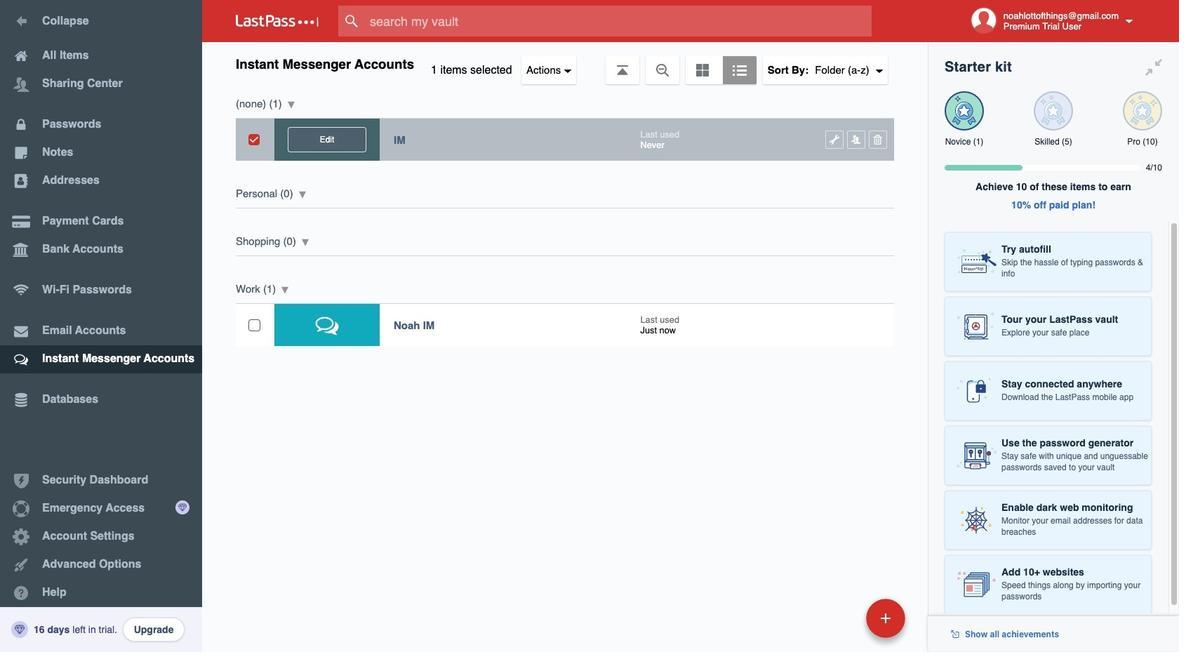 Task type: vqa. For each thing, say whether or not it's contained in the screenshot.
LastPass image at the left of page
yes



Task type: locate. For each thing, give the bounding box(es) containing it.
new item element
[[770, 598, 910, 638]]

vault options navigation
[[202, 42, 928, 84]]

new item navigation
[[770, 594, 914, 652]]



Task type: describe. For each thing, give the bounding box(es) containing it.
search my vault text field
[[338, 6, 899, 36]]

Search search field
[[338, 6, 899, 36]]

lastpass image
[[236, 15, 319, 27]]

main navigation navigation
[[0, 0, 202, 652]]



